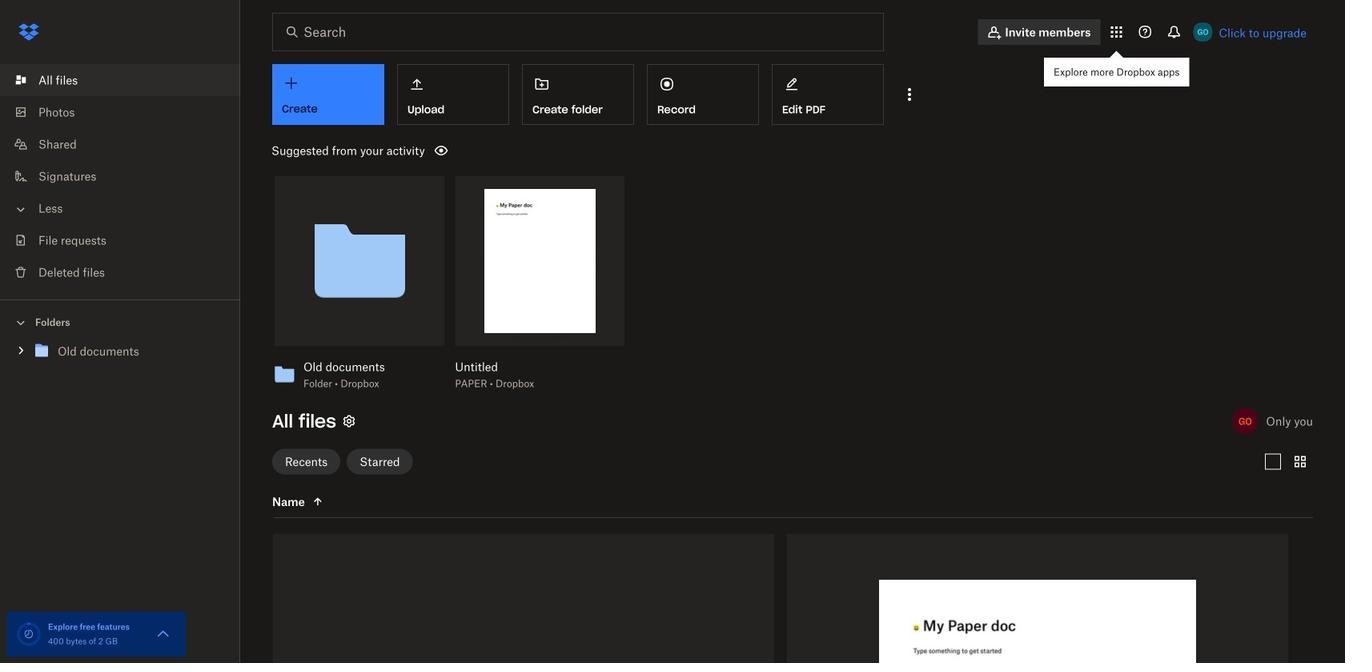 Task type: locate. For each thing, give the bounding box(es) containing it.
less image
[[13, 201, 29, 217]]

list item
[[0, 64, 240, 96]]

folder, old documents row
[[273, 534, 774, 663]]

list
[[0, 54, 240, 300]]

Search in folder "Dropbox" text field
[[304, 22, 851, 42]]

quota usage progress bar
[[16, 621, 42, 647]]



Task type: describe. For each thing, give the bounding box(es) containing it.
folder settings image
[[339, 412, 359, 431]]

file, _ my paper doc.paper row
[[787, 534, 1289, 663]]

quota usage image
[[16, 621, 42, 647]]

dropbox image
[[13, 16, 45, 48]]



Task type: vqa. For each thing, say whether or not it's contained in the screenshot.
Links
no



